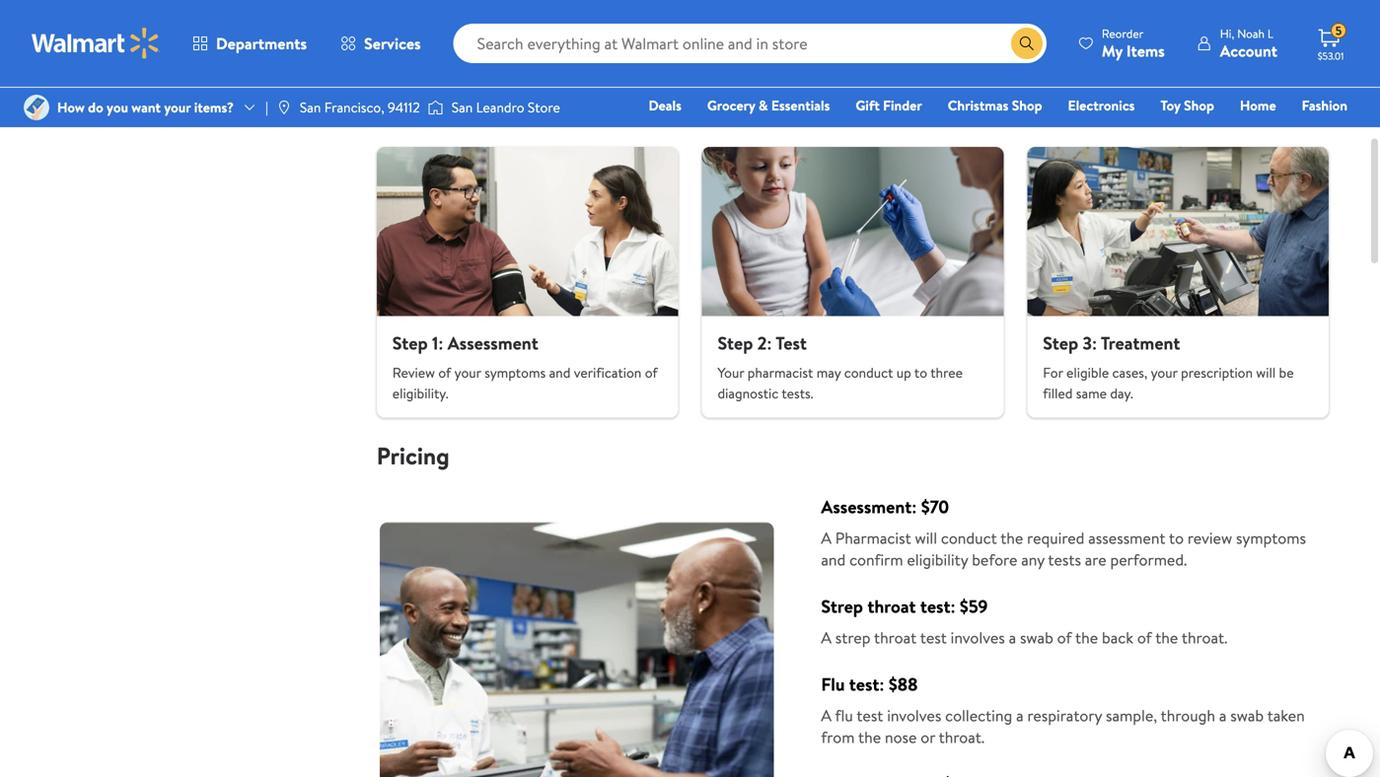 Task type: vqa. For each thing, say whether or not it's contained in the screenshot.
the at
yes



Task type: locate. For each thing, give the bounding box(es) containing it.
1 a from the top
[[822, 527, 832, 549]]

registry link
[[1112, 122, 1180, 144]]

will down $70
[[915, 527, 938, 549]]

how left it on the left
[[377, 104, 416, 131]]

1 horizontal spatial will
[[1257, 363, 1276, 382]]

and left confirm
[[822, 549, 846, 571]]

0 vertical spatial symptoms
[[485, 363, 546, 382]]

one
[[1197, 123, 1227, 143]]

symptoms inside step 1: assessment review of your symptoms and verification of eligibility.
[[485, 363, 546, 382]]

account
[[1221, 40, 1278, 62]]

one debit link
[[1188, 122, 1273, 144]]

departments button
[[176, 20, 324, 67]]

christmas shop link
[[939, 95, 1052, 116]]

1 horizontal spatial throat.
[[1182, 627, 1228, 649]]

your right cases,
[[1151, 363, 1178, 382]]

0 vertical spatial conduct
[[845, 363, 894, 382]]

diagnostic
[[718, 384, 779, 403]]

assessment: $70 a pharmacist will conduct the required assessment to review symptoms and confirm eligibility before any tests are performed.
[[822, 495, 1307, 571]]

a left flu
[[822, 705, 832, 727]]

1 vertical spatial gift
[[1033, 123, 1057, 143]]

test: inside strep throat test: $59 a strep throat test involves a swab of the back of the throat.
[[921, 595, 956, 619]]

gift left cards
[[1033, 123, 1057, 143]]

services button
[[324, 20, 438, 67]]

your inside step 3: treatment for eligible cases, your prescription will be filled same day.
[[1151, 363, 1178, 382]]

are right tests
[[1086, 549, 1107, 571]]

0 horizontal spatial are
[[713, 9, 732, 28]]

 image right 94112
[[428, 98, 444, 117]]

shop right toy on the right top of page
[[1185, 96, 1215, 115]]

involves down $88
[[888, 705, 942, 727]]

a down the before
[[1009, 627, 1017, 649]]

insurance services
[[111, 16, 222, 35]]

confirm
[[850, 549, 904, 571]]

items?
[[194, 98, 234, 117]]

1 vertical spatial involves
[[888, 705, 942, 727]]

san right |
[[300, 98, 321, 117]]

conduct left up
[[845, 363, 894, 382]]

0 vertical spatial you
[[688, 9, 709, 28]]

1 horizontal spatial and
[[822, 549, 846, 571]]

review
[[1188, 527, 1233, 549]]

shop up gift cards link
[[1012, 96, 1043, 115]]

0 horizontal spatial services
[[172, 16, 222, 35]]

will inside assessment: $70 a pharmacist will conduct the required assessment to review symptoms and confirm eligibility before any tests are performed.
[[915, 527, 938, 549]]

involves inside strep throat test: $59 a strep throat test involves a swab of the back of the throat.
[[951, 627, 1006, 649]]

san leandro store
[[452, 98, 561, 117]]

swab inside flu test: $88 a flu test involves collecting a respiratory sample, through a swab taken from the nose or throat.
[[1231, 705, 1265, 727]]

san right it on the left
[[452, 98, 473, 117]]

step 2: test list item
[[690, 147, 1016, 418]]

involves down $59
[[951, 627, 1006, 649]]

0 horizontal spatial swab
[[1021, 627, 1054, 649]]

1 horizontal spatial involves
[[951, 627, 1006, 649]]

throat down confirm
[[868, 595, 916, 619]]

hi,
[[1221, 25, 1235, 42]]

and inside assessment: $70 a pharmacist will conduct the required assessment to review symptoms and confirm eligibility before any tests are performed.
[[822, 549, 846, 571]]

san for san francisco, 94112
[[300, 98, 321, 117]]

 image for san francisco, 94112
[[276, 100, 292, 115]]

0 vertical spatial test
[[921, 627, 947, 649]]

symptoms right review on the right bottom of page
[[1237, 527, 1307, 549]]

flu
[[836, 705, 854, 727]]

2 vertical spatial a
[[822, 705, 832, 727]]

0 horizontal spatial symptoms
[[485, 363, 546, 382]]

test inside flu test: $88 a flu test involves collecting a respiratory sample, through a swab taken from the nose or throat.
[[857, 705, 884, 727]]

step inside step 2: test your pharmacist may conduct up to three diagnostic tests.
[[718, 331, 754, 356]]

performed.
[[1111, 549, 1188, 571]]

how for how do you want your items?
[[57, 98, 85, 117]]

are inside assessment: $70 a pharmacist will conduct the required assessment to review symptoms and confirm eligibility before any tests are performed.
[[1086, 549, 1107, 571]]

1 horizontal spatial shop
[[1185, 96, 1215, 115]]

0 horizontal spatial gift
[[856, 96, 880, 115]]

1 vertical spatial throat.
[[939, 727, 985, 749]]

step 1: assessment list item
[[365, 147, 690, 418]]

your down assessment on the left top of the page
[[455, 363, 481, 382]]

2 a from the top
[[822, 627, 832, 649]]

1 shop from the left
[[1012, 96, 1043, 115]]

same
[[1077, 384, 1107, 403]]

0 horizontal spatial test:
[[850, 673, 885, 697]]

2 san from the left
[[452, 98, 473, 117]]

1 vertical spatial a
[[822, 627, 832, 649]]

are left eligible.
[[713, 9, 732, 28]]

0 vertical spatial throat.
[[1182, 627, 1228, 649]]

to left review on the right bottom of page
[[1170, 527, 1184, 549]]

0 horizontal spatial test
[[857, 705, 884, 727]]

a right through
[[1220, 705, 1227, 727]]

how left do
[[57, 98, 85, 117]]

1 vertical spatial are
[[1086, 549, 1107, 571]]

to inside assessment: $70 a pharmacist will conduct the required assessment to review symptoms and confirm eligibility before any tests are performed.
[[1170, 527, 1184, 549]]

store
[[528, 98, 561, 117]]

fashion link
[[1294, 95, 1357, 116]]

how for how it works
[[377, 104, 416, 131]]

the left "nose"
[[859, 727, 882, 749]]

works
[[438, 104, 489, 131]]

1 vertical spatial will
[[915, 527, 938, 549]]

gift cards link
[[1024, 122, 1104, 144]]

services inside popup button
[[364, 33, 421, 54]]

throat. up through
[[1182, 627, 1228, 649]]

taken
[[1268, 705, 1306, 727]]

0 vertical spatial pharmacist
[[607, 9, 673, 28]]

test: inside flu test: $88 a flu test involves collecting a respiratory sample, through a swab taken from the nose or throat.
[[850, 673, 885, 697]]

for
[[1044, 363, 1064, 382]]

eligibility
[[907, 549, 969, 571]]

step left 3:
[[1044, 331, 1079, 356]]

Walmart Site-Wide search field
[[454, 24, 1047, 63]]

to
[[915, 363, 928, 382], [1170, 527, 1184, 549]]

sample,
[[1106, 705, 1158, 727]]

to inside step 2: test your pharmacist may conduct up to three diagnostic tests.
[[915, 363, 928, 382]]

pharmacist inside step 2: test your pharmacist may conduct up to three diagnostic tests.
[[748, 363, 814, 382]]

2 horizontal spatial step
[[1044, 331, 1079, 356]]

1 vertical spatial conduct
[[942, 527, 998, 549]]

san for san leandro store
[[452, 98, 473, 117]]

items
[[1127, 40, 1165, 62]]

throat. right or
[[939, 727, 985, 749]]

pricing
[[377, 440, 450, 473]]

throat.
[[1182, 627, 1228, 649], [939, 727, 985, 749]]

test right flu
[[857, 705, 884, 727]]

treatment
[[1101, 331, 1181, 356]]

step
[[393, 331, 428, 356], [718, 331, 754, 356], [1044, 331, 1079, 356]]

1 horizontal spatial symptoms
[[1237, 527, 1307, 549]]

1 vertical spatial swab
[[1231, 705, 1265, 727]]

2:
[[758, 331, 772, 356]]

strep
[[822, 595, 864, 619]]

reorder
[[1102, 25, 1144, 42]]

1 horizontal spatial how
[[377, 104, 416, 131]]

test down eligibility
[[921, 627, 947, 649]]

step 2: test your pharmacist may conduct up to three diagnostic tests.
[[718, 331, 963, 403]]

shop inside the christmas shop link
[[1012, 96, 1043, 115]]

san
[[300, 98, 321, 117], [452, 98, 473, 117]]

and left verification
[[549, 363, 571, 382]]

1 san from the left
[[300, 98, 321, 117]]

step 3: treatment list item
[[1016, 147, 1341, 418]]

throat. inside flu test: $88 a flu test involves collecting a respiratory sample, through a swab taken from the nose or throat.
[[939, 727, 985, 749]]

0 horizontal spatial san
[[300, 98, 321, 117]]

debit
[[1230, 123, 1264, 143]]

shop
[[1012, 96, 1043, 115], [1185, 96, 1215, 115]]

test: right flu
[[850, 673, 885, 697]]

0 horizontal spatial step
[[393, 331, 428, 356]]

0 vertical spatial test:
[[921, 595, 956, 619]]

assessment
[[1089, 527, 1166, 549]]

0 vertical spatial and
[[549, 363, 571, 382]]

1 horizontal spatial pharmacist
[[748, 363, 814, 382]]

1 vertical spatial symptoms
[[1237, 527, 1307, 549]]

before
[[972, 549, 1018, 571]]

assessment:
[[822, 495, 917, 520]]

noah
[[1238, 25, 1265, 42]]

test inside strep throat test: $59 a strep throat test involves a swab of the back of the throat.
[[921, 627, 947, 649]]

0 horizontal spatial how
[[57, 98, 85, 117]]

test:
[[921, 595, 956, 619], [850, 673, 885, 697]]

0 horizontal spatial throat.
[[939, 727, 985, 749]]

it
[[421, 104, 433, 131]]

will inside step 3: treatment for eligible cases, your prescription will be filled same day.
[[1257, 363, 1276, 382]]

swab up flu test: $88 a flu test involves collecting a respiratory sample, through a swab taken from the nose or throat.
[[1021, 627, 1054, 649]]

0 horizontal spatial shop
[[1012, 96, 1043, 115]]

back
[[1102, 627, 1134, 649]]

the left "required"
[[1001, 527, 1024, 549]]

0 horizontal spatial conduct
[[845, 363, 894, 382]]

2 horizontal spatial  image
[[428, 98, 444, 117]]

1 vertical spatial test
[[857, 705, 884, 727]]

1 horizontal spatial  image
[[276, 100, 292, 115]]

symptoms inside assessment: $70 a pharmacist will conduct the required assessment to review symptoms and confirm eligibility before any tests are performed.
[[1237, 527, 1307, 549]]

1 vertical spatial to
[[1170, 527, 1184, 549]]

2 shop from the left
[[1185, 96, 1215, 115]]

you right do
[[107, 98, 128, 117]]

1 horizontal spatial to
[[1170, 527, 1184, 549]]

involves
[[951, 627, 1006, 649], [888, 705, 942, 727]]

step for step 3: treatment
[[1044, 331, 1079, 356]]

will left the be
[[1257, 363, 1276, 382]]

$53.01
[[1318, 49, 1345, 63]]

1 horizontal spatial test:
[[921, 595, 956, 619]]

will
[[1257, 363, 1276, 382], [915, 527, 938, 549]]

swab left the taken
[[1231, 705, 1265, 727]]

your right ask
[[577, 9, 604, 28]]

gift left 'finder'
[[856, 96, 880, 115]]

throat. inside strep throat test: $59 a strep throat test involves a swab of the back of the throat.
[[1182, 627, 1228, 649]]

0 horizontal spatial to
[[915, 363, 928, 382]]

services right insurance
[[172, 16, 222, 35]]

symptoms down assessment on the left top of the page
[[485, 363, 546, 382]]

0 horizontal spatial will
[[915, 527, 938, 549]]

2 step from the left
[[718, 331, 754, 356]]

a left pharmacist
[[822, 527, 832, 549]]

1 horizontal spatial you
[[688, 9, 709, 28]]

how it works
[[377, 104, 489, 131]]

1 horizontal spatial san
[[452, 98, 473, 117]]

pharmacist left if
[[607, 9, 673, 28]]

1 horizontal spatial services
[[364, 33, 421, 54]]

list
[[365, 147, 1341, 418]]

cards
[[1060, 123, 1095, 143]]

gift finder
[[856, 96, 923, 115]]

services
[[172, 16, 222, 35], [364, 33, 421, 54]]

the inside flu test: $88 a flu test involves collecting a respiratory sample, through a swab taken from the nose or throat.
[[859, 727, 882, 749]]

pharmacist up the tests.
[[748, 363, 814, 382]]

day.
[[1111, 384, 1134, 403]]

of right verification
[[645, 363, 658, 382]]

a inside strep throat test: $59 a strep throat test involves a swab of the back of the throat.
[[1009, 627, 1017, 649]]

0 horizontal spatial and
[[549, 363, 571, 382]]

1 vertical spatial and
[[822, 549, 846, 571]]

step left '2:'
[[718, 331, 754, 356]]

1 horizontal spatial step
[[718, 331, 754, 356]]

0 vertical spatial involves
[[951, 627, 1006, 649]]

shop inside toy shop link
[[1185, 96, 1215, 115]]

3 step from the left
[[1044, 331, 1079, 356]]

locations.
[[492, 9, 549, 28]]

94112
[[388, 98, 420, 117]]

throat right strep
[[875, 627, 917, 649]]

respiratory
[[1028, 705, 1103, 727]]

services down *available
[[364, 33, 421, 54]]

1 horizontal spatial swab
[[1231, 705, 1265, 727]]

step 1: assessment review of your symptoms and verification of eligibility.
[[393, 331, 658, 403]]

1 horizontal spatial conduct
[[942, 527, 998, 549]]

5
[[1336, 22, 1343, 39]]

a left strep
[[822, 627, 832, 649]]

3 a from the top
[[822, 705, 832, 727]]

the left back
[[1076, 627, 1099, 649]]

test: left $59
[[921, 595, 956, 619]]

electronics link
[[1060, 95, 1144, 116]]

toy shop link
[[1152, 95, 1224, 116]]

of right back
[[1138, 627, 1152, 649]]

are
[[713, 9, 732, 28], [1086, 549, 1107, 571]]

1 vertical spatial test:
[[850, 673, 885, 697]]

 image right |
[[276, 100, 292, 115]]

you
[[688, 9, 709, 28], [107, 98, 128, 117]]

step inside step 1: assessment review of your symptoms and verification of eligibility.
[[393, 331, 428, 356]]

a right collecting
[[1017, 705, 1024, 727]]

0 horizontal spatial involves
[[888, 705, 942, 727]]

step inside step 3: treatment for eligible cases, your prescription will be filled same day.
[[1044, 331, 1079, 356]]

0 vertical spatial swab
[[1021, 627, 1054, 649]]

step for step 1: assessment
[[393, 331, 428, 356]]

0 horizontal spatial you
[[107, 98, 128, 117]]

leandro
[[476, 98, 525, 117]]

1 horizontal spatial gift
[[1033, 123, 1057, 143]]

1 horizontal spatial are
[[1086, 549, 1107, 571]]

christmas shop
[[948, 96, 1043, 115]]

0 vertical spatial to
[[915, 363, 928, 382]]

1 vertical spatial pharmacist
[[748, 363, 814, 382]]

eligible
[[1067, 363, 1110, 382]]

1 horizontal spatial test
[[921, 627, 947, 649]]

0 vertical spatial will
[[1257, 363, 1276, 382]]

 image left do
[[24, 95, 49, 120]]

0 vertical spatial gift
[[856, 96, 880, 115]]

conduct down $70
[[942, 527, 998, 549]]

a inside flu test: $88 a flu test involves collecting a respiratory sample, through a swab taken from the nose or throat.
[[822, 705, 832, 727]]

 image for san leandro store
[[428, 98, 444, 117]]

eligibility.
[[393, 384, 449, 403]]

1 step from the left
[[393, 331, 428, 356]]

1 vertical spatial throat
[[875, 627, 917, 649]]

your
[[577, 9, 604, 28], [164, 98, 191, 117], [455, 363, 481, 382], [1151, 363, 1178, 382]]

to right up
[[915, 363, 928, 382]]

conduct inside assessment: $70 a pharmacist will conduct the required assessment to review symptoms and confirm eligibility before any tests are performed.
[[942, 527, 998, 549]]

 image
[[24, 95, 49, 120], [428, 98, 444, 117], [276, 100, 292, 115]]

0 horizontal spatial  image
[[24, 95, 49, 120]]

0 horizontal spatial pharmacist
[[607, 9, 673, 28]]

one debit
[[1197, 123, 1264, 143]]

swab
[[1021, 627, 1054, 649], [1231, 705, 1265, 727]]

0 vertical spatial a
[[822, 527, 832, 549]]

step left 1:
[[393, 331, 428, 356]]

do
[[88, 98, 103, 117]]

search icon image
[[1019, 36, 1035, 51]]

you right if
[[688, 9, 709, 28]]



Task type: describe. For each thing, give the bounding box(es) containing it.
from
[[822, 727, 855, 749]]

swab inside strep throat test: $59 a strep throat test involves a swab of the back of the throat.
[[1021, 627, 1054, 649]]

toy
[[1161, 96, 1181, 115]]

flu test: $88 a flu test involves collecting a respiratory sample, through a swab taken from the nose or throat.
[[822, 673, 1306, 749]]

$88
[[889, 673, 918, 697]]

cases,
[[1113, 363, 1148, 382]]

$59
[[960, 595, 988, 619]]

three
[[931, 363, 963, 382]]

Search search field
[[454, 24, 1047, 63]]

want
[[132, 98, 161, 117]]

l
[[1268, 25, 1274, 42]]

a inside strep throat test: $59 a strep throat test involves a swab of the back of the throat.
[[822, 627, 832, 649]]

3:
[[1083, 331, 1098, 356]]

your
[[718, 363, 745, 382]]

0 vertical spatial are
[[713, 9, 732, 28]]

*available
[[377, 9, 435, 28]]

ask
[[552, 9, 574, 28]]

 image for how do you want your items?
[[24, 95, 49, 120]]

my
[[1102, 40, 1123, 62]]

review
[[393, 363, 435, 382]]

conduct inside step 2: test your pharmacist may conduct up to three diagnostic tests.
[[845, 363, 894, 382]]

*available at select locations. ask your pharmacist if you are eligible.
[[377, 9, 780, 28]]

step for step 2: test
[[718, 331, 754, 356]]

christmas
[[948, 96, 1009, 115]]

test
[[776, 331, 807, 356]]

grocery & essentials link
[[699, 95, 839, 116]]

shop for christmas shop
[[1012, 96, 1043, 115]]

insurance
[[111, 16, 169, 35]]

deals link
[[640, 95, 691, 116]]

registry
[[1121, 123, 1171, 143]]

strep throat test: $59 a strep throat test involves a swab of the back of the throat.
[[822, 595, 1228, 649]]

list containing step 1: assessment
[[365, 147, 1341, 418]]

&
[[759, 96, 768, 115]]

through
[[1161, 705, 1216, 727]]

be
[[1280, 363, 1295, 382]]

grocery & essentials
[[708, 96, 830, 115]]

or
[[921, 727, 936, 749]]

may
[[817, 363, 841, 382]]

departments
[[216, 33, 307, 54]]

home
[[1241, 96, 1277, 115]]

hi, noah l account
[[1221, 25, 1278, 62]]

and inside step 1: assessment review of your symptoms and verification of eligibility.
[[549, 363, 571, 382]]

a inside assessment: $70 a pharmacist will conduct the required assessment to review symptoms and confirm eligibility before any tests are performed.
[[822, 527, 832, 549]]

prescription
[[1182, 363, 1254, 382]]

grocery
[[708, 96, 756, 115]]

the inside assessment: $70 a pharmacist will conduct the required assessment to review symptoms and confirm eligibility before any tests are performed.
[[1001, 527, 1024, 549]]

walmart image
[[32, 28, 160, 59]]

involves inside flu test: $88 a flu test involves collecting a respiratory sample, through a swab taken from the nose or throat.
[[888, 705, 942, 727]]

finder
[[884, 96, 923, 115]]

select
[[453, 9, 489, 28]]

1 vertical spatial you
[[107, 98, 128, 117]]

tests.
[[782, 384, 814, 403]]

pharmacist
[[836, 527, 912, 549]]

gift inside fashion gift cards
[[1033, 123, 1057, 143]]

walmart+
[[1289, 123, 1348, 143]]

verification
[[574, 363, 642, 382]]

your inside step 1: assessment review of your symptoms and verification of eligibility.
[[455, 363, 481, 382]]

eligible.
[[735, 9, 780, 28]]

walmart insurance services image
[[55, 6, 95, 45]]

step 3: treatment for eligible cases, your prescription will be filled same day.
[[1044, 331, 1295, 403]]

shop for toy shop
[[1185, 96, 1215, 115]]

|
[[266, 98, 268, 117]]

nose
[[885, 727, 917, 749]]

1:
[[432, 331, 444, 356]]

collecting
[[946, 705, 1013, 727]]

of left back
[[1058, 627, 1072, 649]]

how do you want your items?
[[57, 98, 234, 117]]

flu
[[822, 673, 845, 697]]

home link
[[1232, 95, 1286, 116]]

san francisco, 94112
[[300, 98, 420, 117]]

deals
[[649, 96, 682, 115]]

if
[[676, 9, 684, 28]]

0 vertical spatial throat
[[868, 595, 916, 619]]

electronics
[[1069, 96, 1136, 115]]

walmart+ link
[[1281, 122, 1357, 144]]

fy24 3130449 006 hw test treat new cp new modules 0721 bulleted list d.jpg image
[[380, 522, 774, 778]]

the right back
[[1156, 627, 1179, 649]]

francisco,
[[325, 98, 385, 117]]

filled
[[1044, 384, 1073, 403]]

tests
[[1049, 549, 1082, 571]]

your right want
[[164, 98, 191, 117]]

$70
[[922, 495, 950, 520]]

of down 1:
[[439, 363, 451, 382]]

required
[[1028, 527, 1085, 549]]

any
[[1022, 549, 1045, 571]]

assessment
[[448, 331, 539, 356]]

essentials
[[772, 96, 830, 115]]

reorder my items
[[1102, 25, 1165, 62]]

fashion gift cards
[[1033, 96, 1348, 143]]

gift inside "gift finder" link
[[856, 96, 880, 115]]



